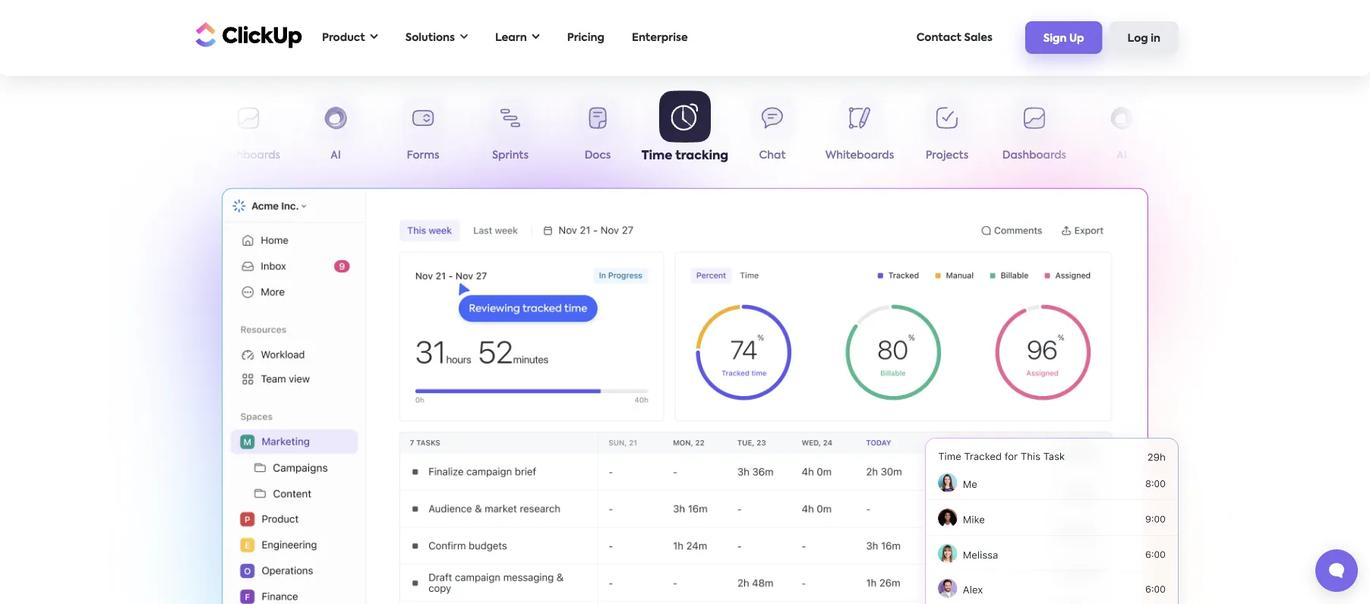 Task type: describe. For each thing, give the bounding box(es) containing it.
solutions
[[405, 32, 455, 43]]

contact sales link
[[909, 22, 1000, 53]]

1 dashboards button from the left
[[205, 97, 292, 167]]

docs
[[585, 150, 611, 161]]

chat
[[759, 150, 786, 161]]

enterprise
[[632, 32, 688, 43]]

1 projects button from the left
[[117, 97, 205, 167]]

learn button
[[488, 22, 547, 53]]

log in link
[[1109, 21, 1179, 54]]

chat button
[[729, 97, 816, 167]]

sign
[[1044, 33, 1067, 44]]

tracking
[[675, 151, 729, 163]]

dashboards for second dashboards button from right
[[216, 150, 280, 161]]

1 forms button from the left
[[379, 97, 467, 167]]

product
[[322, 32, 365, 43]]

2 forms button from the left
[[1166, 97, 1253, 167]]

enterprise link
[[624, 22, 696, 53]]

sign up
[[1044, 33, 1084, 44]]

time tracking button
[[641, 92, 729, 167]]

dashboards for first dashboards button from the right
[[1003, 150, 1067, 161]]

log
[[1128, 33, 1148, 44]]



Task type: vqa. For each thing, say whether or not it's contained in the screenshot.
WHITEBOARDS button
yes



Task type: locate. For each thing, give the bounding box(es) containing it.
ai
[[331, 150, 341, 161], [1117, 150, 1127, 161]]

sprints
[[492, 150, 529, 161]]

time
[[642, 151, 672, 163]]

2 dashboards button from the left
[[991, 97, 1078, 167]]

up
[[1070, 33, 1084, 44]]

1 horizontal spatial dashboards
[[1003, 150, 1067, 161]]

sign up button
[[1025, 21, 1103, 54]]

forms button
[[379, 97, 467, 167], [1166, 97, 1253, 167]]

2 projects button from the left
[[904, 97, 991, 167]]

forms
[[407, 150, 439, 161], [1193, 150, 1226, 161]]

product button
[[314, 22, 386, 53]]

clickup image
[[191, 20, 302, 49]]

1 horizontal spatial forms button
[[1166, 97, 1253, 167]]

projects button
[[117, 97, 205, 167], [904, 97, 991, 167]]

0 horizontal spatial dashboards
[[216, 150, 280, 161]]

1 ai from the left
[[331, 150, 341, 161]]

ai for second the ai button from the right
[[331, 150, 341, 161]]

0 horizontal spatial ai
[[331, 150, 341, 161]]

ai for first the ai button from right
[[1117, 150, 1127, 161]]

learn
[[495, 32, 527, 43]]

time tracking
[[642, 151, 729, 163]]

docs button
[[554, 97, 641, 167]]

contact
[[917, 32, 962, 43]]

sprints button
[[467, 97, 554, 167]]

1 forms from the left
[[407, 150, 439, 161]]

log in
[[1128, 33, 1161, 44]]

1 horizontal spatial dashboards button
[[991, 97, 1078, 167]]

sales
[[964, 32, 993, 43]]

2 ai button from the left
[[1078, 97, 1166, 167]]

0 horizontal spatial dashboards button
[[205, 97, 292, 167]]

1 horizontal spatial projects button
[[904, 97, 991, 167]]

1 ai button from the left
[[292, 97, 379, 167]]

1 dashboards from the left
[[216, 150, 280, 161]]

1 horizontal spatial ai button
[[1078, 97, 1166, 167]]

2 ai from the left
[[1117, 150, 1127, 161]]

1 horizontal spatial ai
[[1117, 150, 1127, 161]]

0 horizontal spatial ai button
[[292, 97, 379, 167]]

pricing link
[[560, 22, 612, 53]]

0 horizontal spatial projects
[[140, 150, 183, 161]]

in
[[1151, 33, 1161, 44]]

ai button
[[292, 97, 379, 167], [1078, 97, 1166, 167]]

0 horizontal spatial projects button
[[117, 97, 205, 167]]

2 dashboards from the left
[[1003, 150, 1067, 161]]

1 horizontal spatial projects
[[926, 150, 969, 161]]

whiteboards
[[825, 150, 894, 161]]

projects
[[140, 150, 183, 161], [926, 150, 969, 161]]

pricing
[[567, 32, 605, 43]]

whiteboards button
[[816, 97, 904, 167]]

dashboards
[[216, 150, 280, 161], [1003, 150, 1067, 161]]

0 horizontal spatial forms
[[407, 150, 439, 161]]

solutions button
[[398, 22, 476, 53]]

1 projects from the left
[[140, 150, 183, 161]]

time tracking image
[[222, 188, 1149, 605], [875, 421, 1198, 605]]

1 horizontal spatial forms
[[1193, 150, 1226, 161]]

contact sales
[[917, 32, 993, 43]]

2 projects from the left
[[926, 150, 969, 161]]

dashboards button
[[205, 97, 292, 167], [991, 97, 1078, 167]]

2 forms from the left
[[1193, 150, 1226, 161]]

0 horizontal spatial forms button
[[379, 97, 467, 167]]



